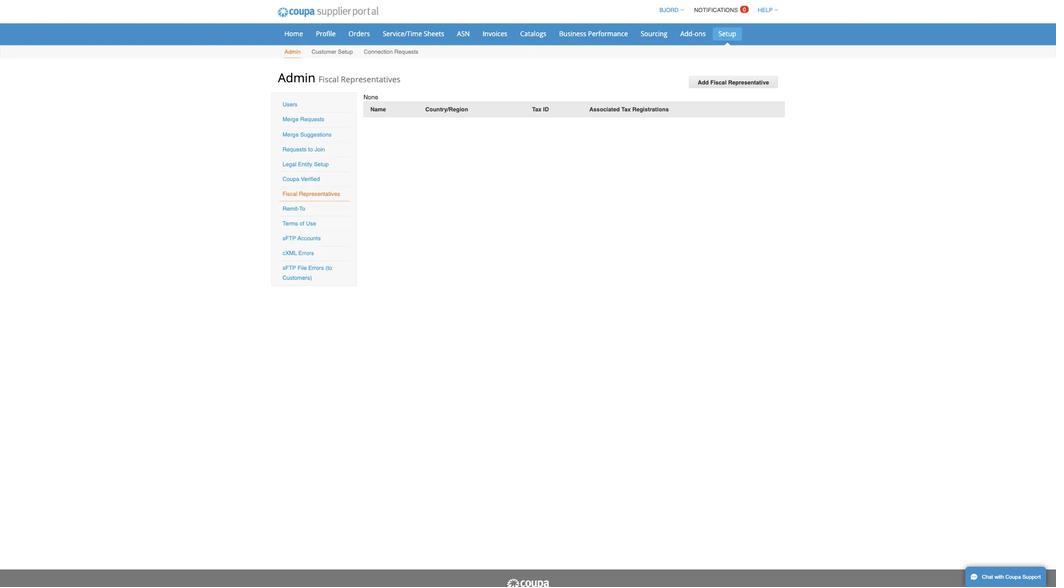 Task type: vqa. For each thing, say whether or not it's contained in the screenshot.
the ons
yes



Task type: locate. For each thing, give the bounding box(es) containing it.
1 horizontal spatial fiscal
[[398, 92, 424, 106]]

merge
[[353, 145, 374, 153], [353, 164, 374, 172]]

terms of use
[[353, 275, 395, 284]]

setup
[[899, 36, 921, 48], [423, 61, 441, 69], [393, 201, 411, 209]]

fiscal up remit-
[[353, 238, 372, 246]]

terms of use link
[[353, 275, 395, 284]]

users link
[[353, 127, 372, 135]]

customer setup
[[390, 61, 441, 69]]

representatives down verified
[[374, 238, 426, 246]]

0 vertical spatial merge
[[353, 145, 374, 153]]

admin for admin
[[356, 61, 376, 69]]

verified
[[376, 220, 400, 228]]

merge requests link
[[353, 145, 406, 153]]

1 vertical spatial requests
[[353, 182, 384, 191]]

merge requests
[[353, 145, 406, 153]]

invoices link
[[597, 34, 642, 51]]

sourcing link
[[795, 34, 842, 51]]

terms
[[353, 275, 373, 284]]

asn link
[[565, 34, 595, 51]]

users
[[353, 127, 372, 135]]

0 horizontal spatial setup
[[393, 201, 411, 209]]

0 vertical spatial representatives
[[426, 92, 501, 106]]

0 vertical spatial setup
[[899, 36, 921, 48]]

navigation
[[820, 2, 973, 23]]

sourcing
[[801, 36, 835, 48]]

admin down admin link
[[348, 87, 395, 107]]

fiscal
[[398, 92, 424, 106], [353, 238, 372, 246]]

setup right customer
[[423, 61, 441, 69]]

requests
[[376, 145, 406, 153], [353, 182, 384, 191]]

legal entity setup link
[[353, 201, 411, 209]]

service/time sheets link
[[472, 34, 563, 51]]

add-ons
[[851, 36, 883, 48]]

profile link
[[388, 34, 427, 51]]

fiscal inside admin fiscal representatives
[[398, 92, 424, 106]]

setup link
[[892, 34, 928, 51]]

0 horizontal spatial fiscal
[[353, 238, 372, 246]]

requests up suggestions
[[376, 145, 406, 153]]

2 vertical spatial setup
[[393, 201, 411, 209]]

merge down merge requests
[[353, 164, 374, 172]]

setup down join
[[393, 201, 411, 209]]

business performance link
[[693, 34, 792, 51]]

coupa verified
[[353, 220, 400, 228]]

1 vertical spatial merge
[[353, 164, 374, 172]]

0 vertical spatial admin
[[356, 61, 376, 69]]

requests up legal
[[353, 182, 384, 191]]

admin fiscal representatives
[[348, 87, 501, 107]]

0 vertical spatial fiscal
[[398, 92, 424, 106]]

1 vertical spatial setup
[[423, 61, 441, 69]]

admin for admin fiscal representatives
[[348, 87, 395, 107]]

admin down home link
[[356, 61, 376, 69]]

add-ons link
[[844, 34, 890, 51]]

to
[[374, 257, 382, 265]]

representatives
[[426, 92, 501, 106], [374, 238, 426, 246]]

profile
[[395, 36, 420, 48]]

merge down "users" link
[[353, 145, 374, 153]]

home
[[356, 36, 379, 48]]

representatives up none
[[426, 92, 501, 106]]

remit-to
[[353, 257, 382, 265]]

home link
[[349, 34, 386, 51]]

orders link
[[429, 34, 470, 51]]

legal
[[353, 201, 371, 209]]

admin
[[356, 61, 376, 69], [348, 87, 395, 107]]

2 merge from the top
[[353, 164, 374, 172]]

0 vertical spatial requests
[[376, 145, 406, 153]]

1 horizontal spatial setup
[[423, 61, 441, 69]]

1 horizontal spatial representatives
[[426, 92, 501, 106]]

setup right ons
[[899, 36, 921, 48]]

1 vertical spatial admin
[[348, 87, 395, 107]]

coupa
[[353, 220, 374, 228]]

fiscal down customer setup link
[[398, 92, 424, 106]]

fiscal representatives
[[353, 238, 426, 246]]

1 merge from the top
[[353, 145, 374, 153]]

suggestions
[[376, 164, 415, 172]]

performance
[[736, 36, 785, 48]]

0 horizontal spatial representatives
[[374, 238, 426, 246]]

asn
[[572, 36, 588, 48]]



Task type: describe. For each thing, give the bounding box(es) containing it.
invoices
[[604, 36, 635, 48]]

catalogs
[[651, 36, 683, 48]]

coupa supplier portal image
[[340, 2, 481, 29]]

business
[[700, 36, 733, 48]]

service/time
[[479, 36, 528, 48]]

requests to join
[[353, 182, 407, 191]]

1 vertical spatial representatives
[[374, 238, 426, 246]]

customer setup link
[[389, 59, 442, 73]]

coupa verified link
[[353, 220, 400, 228]]

business performance
[[700, 36, 785, 48]]

ons
[[869, 36, 883, 48]]

none
[[455, 117, 473, 126]]

remit-to link
[[353, 257, 382, 265]]

orders
[[436, 36, 463, 48]]

add-
[[851, 36, 869, 48]]

of
[[375, 275, 381, 284]]

catalogs link
[[644, 34, 690, 51]]

admin link
[[355, 59, 376, 73]]

merge suggestions
[[353, 164, 415, 172]]

entity
[[373, 201, 391, 209]]

sheets
[[530, 36, 556, 48]]

representatives inside admin fiscal representatives
[[426, 92, 501, 106]]

merge suggestions link
[[353, 164, 415, 172]]

customer
[[390, 61, 421, 69]]

join
[[393, 182, 407, 191]]

to
[[385, 182, 391, 191]]

merge for merge suggestions
[[353, 164, 374, 172]]

requests to join link
[[353, 182, 407, 191]]

service/time sheets
[[479, 36, 556, 48]]

legal entity setup
[[353, 201, 411, 209]]

remit-
[[353, 257, 374, 265]]

merge for merge requests
[[353, 145, 374, 153]]

1 vertical spatial fiscal
[[353, 238, 372, 246]]

2 horizontal spatial setup
[[899, 36, 921, 48]]

use
[[383, 275, 395, 284]]

fiscal representatives link
[[353, 238, 426, 246]]



